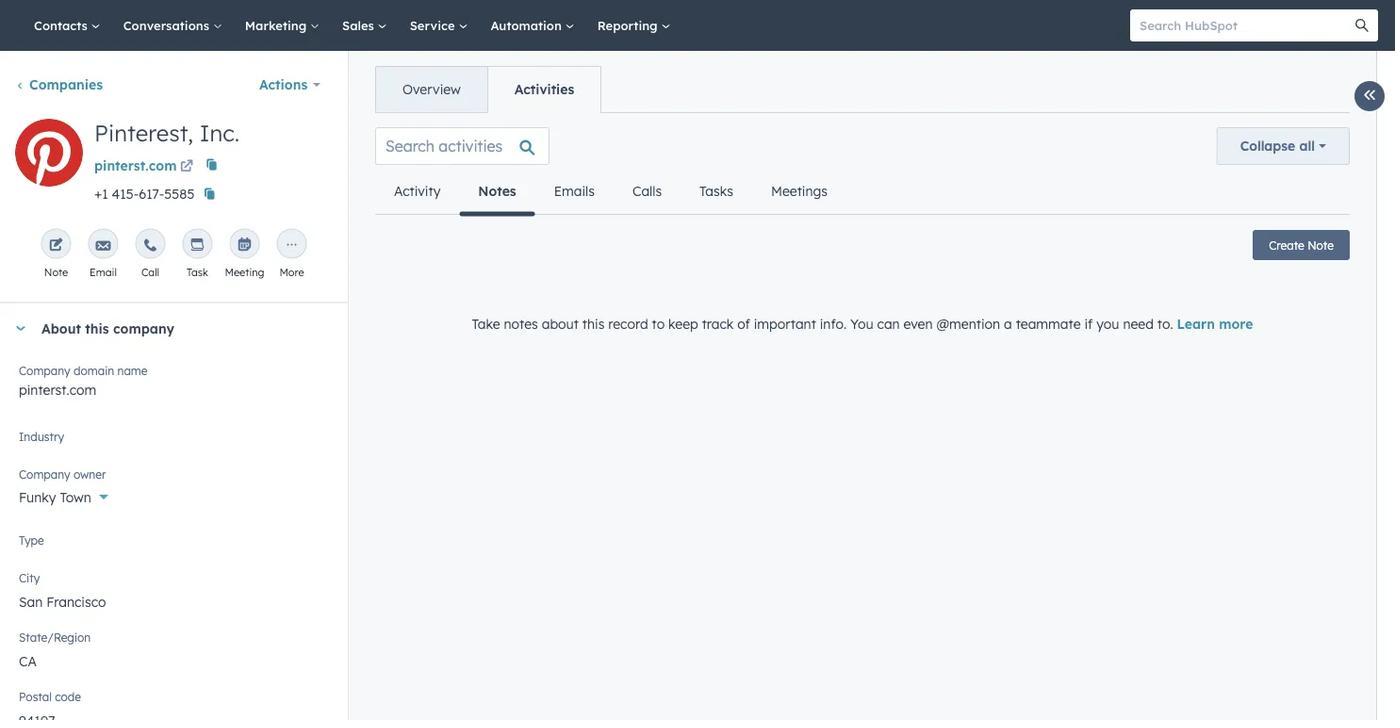 Task type: describe. For each thing, give the bounding box(es) containing it.
note inside 'create note' button
[[1308, 238, 1334, 252]]

pinterest,
[[94, 119, 193, 147]]

service
[[410, 17, 459, 33]]

funky town
[[19, 489, 91, 505]]

feed containing collapse all
[[360, 112, 1365, 351]]

calls button
[[614, 169, 681, 214]]

actions
[[259, 76, 308, 93]]

link opens in a new window image
[[180, 156, 193, 179]]

company domain name pinterst.com
[[19, 364, 148, 398]]

postal
[[19, 690, 52, 704]]

State/Region text field
[[19, 642, 329, 679]]

more
[[280, 265, 304, 279]]

call image
[[143, 238, 158, 253]]

emails button
[[535, 169, 614, 214]]

activities
[[515, 81, 574, 98]]

record
[[609, 316, 648, 332]]

all
[[1300, 138, 1315, 154]]

to.
[[1158, 316, 1174, 332]]

call
[[141, 265, 159, 279]]

task image
[[190, 238, 205, 253]]

this inside dropdown button
[[85, 320, 109, 337]]

domain
[[74, 364, 114, 378]]

tasks button
[[681, 169, 752, 214]]

state/region
[[19, 631, 91, 645]]

sales link
[[331, 0, 399, 51]]

reporting link
[[586, 0, 682, 51]]

company
[[113, 320, 175, 337]]

code
[[55, 690, 81, 704]]

collapse
[[1241, 138, 1296, 154]]

more image
[[284, 238, 299, 253]]

take
[[472, 316, 500, 332]]

0 vertical spatial pinterst.com
[[94, 157, 177, 174]]

about
[[41, 320, 81, 337]]

sales
[[342, 17, 378, 33]]

notes button
[[460, 169, 535, 216]]

calls
[[633, 183, 662, 199]]

link opens in a new window image
[[180, 161, 193, 174]]

inc.
[[200, 119, 240, 147]]

postal code
[[19, 690, 81, 704]]

collapse all
[[1241, 138, 1315, 154]]

note image
[[49, 238, 64, 253]]

companies link
[[15, 76, 103, 93]]

1 horizontal spatial this
[[583, 316, 605, 332]]

even
[[904, 316, 933, 332]]

to
[[652, 316, 665, 332]]

meetings button
[[752, 169, 847, 214]]

notes
[[478, 183, 516, 199]]

name
[[117, 364, 148, 378]]

about
[[542, 316, 579, 332]]

overview button
[[376, 67, 487, 112]]

1 vertical spatial note
[[44, 265, 68, 279]]

meeting
[[225, 265, 264, 279]]

company owner
[[19, 468, 106, 482]]

Postal code text field
[[19, 701, 329, 720]]

keep
[[669, 316, 698, 332]]

of
[[738, 316, 750, 332]]

activities button
[[487, 67, 601, 112]]

owner
[[74, 468, 106, 482]]

contacts
[[34, 17, 91, 33]]

companies
[[29, 76, 103, 93]]

town
[[60, 489, 91, 505]]

marketing link
[[234, 0, 331, 51]]



Task type: locate. For each thing, give the bounding box(es) containing it.
company
[[19, 364, 70, 378], [19, 468, 70, 482]]

caret image
[[15, 326, 26, 331]]

contacts link
[[23, 0, 112, 51]]

company up funky
[[19, 468, 70, 482]]

emails
[[554, 183, 595, 199]]

type
[[19, 534, 44, 548]]

+1
[[94, 185, 108, 202]]

conversations link
[[112, 0, 234, 51]]

funky
[[19, 489, 56, 505]]

task
[[187, 265, 208, 279]]

email
[[90, 265, 117, 279]]

create
[[1269, 238, 1305, 252]]

0 vertical spatial note
[[1308, 238, 1334, 252]]

1 horizontal spatial note
[[1308, 238, 1334, 252]]

automation
[[491, 17, 566, 33]]

pinterst.com up '+1 415-617-5585'
[[94, 157, 177, 174]]

+1 415-617-5585
[[94, 185, 195, 202]]

0 vertical spatial navigation
[[375, 66, 602, 113]]

note down note icon on the left top
[[44, 265, 68, 279]]

1 vertical spatial pinterst.com
[[19, 381, 96, 398]]

info.
[[820, 316, 847, 332]]

learn
[[1177, 316, 1215, 332]]

learn more link
[[1177, 316, 1254, 332]]

teammate
[[1016, 316, 1081, 332]]

you
[[1097, 316, 1120, 332]]

1 vertical spatial company
[[19, 468, 70, 482]]

0 horizontal spatial note
[[44, 265, 68, 279]]

marketing
[[245, 17, 310, 33]]

overview
[[403, 81, 461, 98]]

1 vertical spatial navigation
[[375, 169, 847, 216]]

pinterst.com down domain
[[19, 381, 96, 398]]

more
[[1219, 316, 1254, 332]]

navigation containing activity
[[375, 169, 847, 216]]

2 navigation from the top
[[375, 169, 847, 216]]

search button
[[1347, 9, 1379, 41]]

can
[[877, 316, 900, 332]]

2 company from the top
[[19, 468, 70, 482]]

617-
[[139, 185, 164, 202]]

Search activities search field
[[375, 127, 550, 165]]

automation link
[[479, 0, 586, 51]]

1 company from the top
[[19, 364, 70, 378]]

reporting
[[598, 17, 661, 33]]

funky town button
[[19, 479, 329, 510]]

company for company domain name pinterst.com
[[19, 364, 70, 378]]

track
[[702, 316, 734, 332]]

pinterst.com
[[94, 157, 177, 174], [19, 381, 96, 398]]

need
[[1123, 316, 1154, 332]]

note right create
[[1308, 238, 1334, 252]]

you
[[851, 316, 874, 332]]

pinterst.com link
[[94, 151, 197, 179]]

activity button
[[375, 169, 460, 214]]

feed
[[360, 112, 1365, 351]]

conversations
[[123, 17, 213, 33]]

navigation
[[375, 66, 602, 113], [375, 169, 847, 216]]

company for company owner
[[19, 468, 70, 482]]

note
[[1308, 238, 1334, 252], [44, 265, 68, 279]]

company inside company domain name pinterst.com
[[19, 364, 70, 378]]

edit button
[[15, 119, 83, 193]]

City text field
[[19, 582, 329, 620]]

about this company button
[[0, 303, 329, 354]]

Search HubSpot search field
[[1131, 9, 1362, 41]]

important
[[754, 316, 816, 332]]

415-
[[112, 185, 139, 202]]

notes
[[504, 316, 538, 332]]

tasks
[[700, 183, 734, 199]]

create note button
[[1253, 230, 1350, 260]]

email image
[[96, 238, 111, 253]]

collapse all button
[[1217, 127, 1350, 165]]

this
[[583, 316, 605, 332], [85, 320, 109, 337]]

create note
[[1269, 238, 1334, 252]]

a
[[1004, 316, 1013, 332]]

company down about
[[19, 364, 70, 378]]

activity
[[394, 183, 441, 199]]

0 vertical spatial company
[[19, 364, 70, 378]]

search image
[[1356, 19, 1369, 32]]

@mention
[[937, 316, 1001, 332]]

meetings
[[771, 183, 828, 199]]

take notes about this record to keep track of important info. you can even @mention a teammate if you need to. learn more
[[472, 316, 1254, 332]]

1 navigation from the top
[[375, 66, 602, 113]]

navigation containing overview
[[375, 66, 602, 113]]

industry
[[19, 430, 64, 444]]

actions button
[[247, 66, 333, 104]]

service link
[[399, 0, 479, 51]]

if
[[1085, 316, 1093, 332]]

about this company
[[41, 320, 175, 337]]

5585
[[164, 185, 195, 202]]

0 horizontal spatial this
[[85, 320, 109, 337]]

city
[[19, 571, 40, 586]]

meeting image
[[237, 238, 252, 253]]

pinterst.com inside company domain name pinterst.com
[[19, 381, 96, 398]]

pinterest, inc.
[[94, 119, 240, 147]]



Task type: vqa. For each thing, say whether or not it's contained in the screenshot.
5
no



